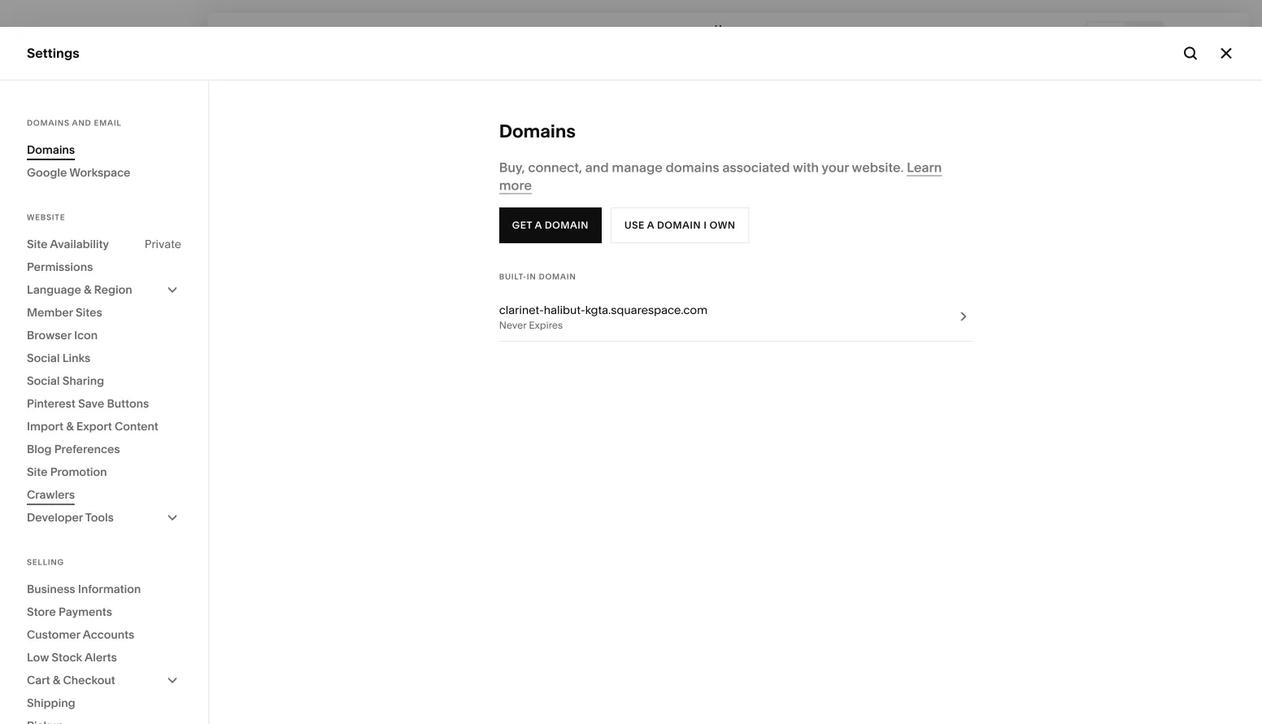 Task type: vqa. For each thing, say whether or not it's contained in the screenshot.
Logo Height on the bottom of page
no



Task type: describe. For each thing, give the bounding box(es) containing it.
developer tools link
[[27, 506, 181, 529]]

social sharing
[[27, 374, 104, 388]]

links
[[62, 351, 90, 365]]

scheduling
[[69, 245, 139, 261]]

tools
[[85, 510, 114, 524]]

pinterest
[[27, 397, 76, 410]]

blog
[[27, 442, 52, 456]]

low stock alerts
[[27, 650, 117, 664]]

store payments
[[27, 605, 112, 619]]

blog preferences
[[27, 442, 120, 456]]

browser
[[27, 328, 71, 342]]

ra
[[33, 631, 47, 642]]

i
[[704, 219, 707, 231]]

get a domain button
[[499, 207, 602, 243]]

0 horizontal spatial and
[[72, 118, 91, 128]]

use a domain i own button
[[611, 207, 750, 243]]

kgta.squarespace.com
[[585, 303, 708, 317]]

asset library
[[27, 513, 108, 529]]

cart & checkout button
[[27, 669, 181, 691]]

1 selling from the top
[[27, 130, 69, 146]]

workspace
[[69, 166, 131, 179]]

1 settings from the top
[[27, 45, 79, 61]]

content
[[115, 419, 158, 433]]

alerts
[[85, 650, 117, 664]]

asset
[[27, 513, 62, 529]]

acuity
[[27, 245, 66, 261]]

developer tools button
[[27, 506, 181, 529]]

browser icon link
[[27, 324, 181, 347]]

social for social links
[[27, 351, 60, 365]]

site promotion
[[27, 465, 107, 479]]

language
[[27, 283, 81, 297]]

asset library link
[[27, 512, 181, 532]]

sharing
[[62, 374, 104, 388]]

in
[[527, 272, 537, 281]]

& for cart
[[53, 673, 60, 687]]

associated
[[723, 159, 790, 175]]

region
[[94, 283, 132, 297]]

icon
[[74, 328, 98, 342]]

business information
[[27, 582, 141, 596]]

acuity scheduling
[[27, 245, 139, 261]]

pinterest save buttons link
[[27, 392, 181, 415]]

site for site promotion
[[27, 465, 48, 479]]

member
[[27, 305, 73, 319]]

language & region button
[[27, 278, 181, 301]]

preferences
[[54, 442, 120, 456]]

ruby anderson rubyanndersson@gmail.com
[[65, 624, 197, 649]]

your
[[822, 159, 849, 175]]

expires
[[529, 319, 563, 331]]

rubyanndersson@gmail.com
[[65, 637, 197, 649]]

cart
[[27, 673, 50, 687]]

acuity scheduling link
[[27, 244, 181, 264]]

shipping link
[[27, 691, 181, 714]]

export
[[76, 419, 112, 433]]

get
[[512, 219, 532, 231]]

social for social sharing
[[27, 374, 60, 388]]

buttons
[[107, 397, 149, 410]]

clarinet-
[[499, 303, 544, 317]]

site promotion link
[[27, 460, 181, 483]]

learn more
[[499, 159, 942, 193]]

crawlers
[[27, 488, 75, 502]]

1 website from the top
[[27, 101, 78, 117]]

payments
[[59, 605, 112, 619]]

domains
[[666, 159, 720, 175]]

marketing
[[27, 159, 90, 174]]

home
[[715, 23, 743, 35]]

clarinet-halibut-kgta.squarespace.com never expires
[[499, 303, 708, 331]]



Task type: locate. For each thing, give the bounding box(es) containing it.
use a domain i own
[[625, 219, 736, 231]]

site down "blog"
[[27, 465, 48, 479]]

permissions link
[[27, 255, 181, 278]]

a right use
[[647, 219, 655, 231]]

use
[[625, 219, 645, 231]]

manage
[[612, 159, 663, 175]]

1 vertical spatial and
[[585, 159, 609, 175]]

sites
[[76, 305, 102, 319]]

1 social from the top
[[27, 351, 60, 365]]

import
[[27, 419, 63, 433]]

crawlers link
[[27, 483, 181, 506]]

domain right get
[[545, 219, 589, 231]]

& for language
[[84, 283, 91, 297]]

anderson
[[90, 624, 136, 636]]

& right cart
[[53, 673, 60, 687]]

selling down the "domains and email"
[[27, 130, 69, 146]]

checkout
[[63, 673, 115, 687]]

2 a from the left
[[647, 219, 655, 231]]

google workspace
[[27, 166, 131, 179]]

selling link
[[27, 129, 181, 148]]

& up blog preferences
[[66, 419, 74, 433]]

site down analytics
[[27, 237, 48, 251]]

site for site availability
[[27, 237, 48, 251]]

library
[[65, 513, 108, 529]]

0 horizontal spatial &
[[53, 673, 60, 687]]

a for use
[[647, 219, 655, 231]]

get a domain
[[512, 219, 589, 231]]

1 vertical spatial social
[[27, 374, 60, 388]]

marketing link
[[27, 158, 181, 177]]

learn
[[907, 159, 942, 175]]

own
[[710, 219, 736, 231]]

1 vertical spatial selling
[[27, 557, 64, 567]]

and left manage
[[585, 159, 609, 175]]

social down browser at the left top
[[27, 351, 60, 365]]

stock
[[52, 650, 82, 664]]

more
[[499, 177, 532, 193]]

analytics link
[[27, 216, 181, 235]]

domain for get
[[545, 219, 589, 231]]

domains and email
[[27, 118, 122, 128]]

0 vertical spatial settings
[[27, 45, 79, 61]]

private
[[145, 237, 181, 251]]

selling
[[27, 130, 69, 146], [27, 557, 64, 567]]

low
[[27, 650, 49, 664]]

website up site availability
[[27, 212, 65, 222]]

1 a from the left
[[535, 219, 542, 231]]

customer
[[27, 628, 80, 641]]

0 vertical spatial and
[[72, 118, 91, 128]]

0 vertical spatial &
[[84, 283, 91, 297]]

website.
[[852, 159, 904, 175]]

settings link
[[27, 541, 181, 560]]

selling up the help
[[27, 557, 64, 567]]

&
[[84, 283, 91, 297], [66, 419, 74, 433], [53, 673, 60, 687]]

1 vertical spatial site
[[27, 465, 48, 479]]

import & export content
[[27, 419, 158, 433]]

browser icon
[[27, 328, 98, 342]]

never
[[499, 319, 527, 331]]

customer accounts
[[27, 628, 134, 641]]

a for get
[[535, 219, 542, 231]]

language & region link
[[27, 278, 181, 301]]

and left email
[[72, 118, 91, 128]]

domain left i
[[657, 219, 701, 231]]

buy,
[[499, 159, 525, 175]]

cart & checkout
[[27, 673, 115, 687]]

2 vertical spatial &
[[53, 673, 60, 687]]

information
[[78, 582, 141, 596]]

domain
[[545, 219, 589, 231], [657, 219, 701, 231], [539, 272, 576, 281]]

social links
[[27, 351, 90, 365]]

domain right in
[[539, 272, 576, 281]]

availability
[[50, 237, 109, 251]]

buy, connect, and manage domains associated with your website.
[[499, 159, 907, 175]]

2 settings from the top
[[27, 542, 78, 558]]

settings up the "domains and email"
[[27, 45, 79, 61]]

site availability
[[27, 237, 109, 251]]

learn more link
[[499, 159, 942, 194]]

domain for use
[[657, 219, 701, 231]]

0 horizontal spatial a
[[535, 219, 542, 231]]

shipping
[[27, 696, 75, 710]]

1 vertical spatial settings
[[27, 542, 78, 558]]

0 vertical spatial selling
[[27, 130, 69, 146]]

low stock alerts link
[[27, 646, 181, 669]]

a
[[535, 219, 542, 231], [647, 219, 655, 231]]

2 selling from the top
[[27, 557, 64, 567]]

2 site from the top
[[27, 465, 48, 479]]

1 horizontal spatial a
[[647, 219, 655, 231]]

tab list
[[1088, 22, 1162, 48]]

ruby
[[65, 624, 88, 636]]

help
[[27, 571, 56, 587]]

member sites
[[27, 305, 102, 319]]

with
[[793, 159, 819, 175]]

connect,
[[528, 159, 582, 175]]

0 vertical spatial website
[[27, 101, 78, 117]]

social up the pinterest
[[27, 374, 60, 388]]

store
[[27, 605, 56, 619]]

2 website from the top
[[27, 212, 65, 222]]

settings down asset
[[27, 542, 78, 558]]

analytics
[[27, 216, 84, 232]]

domains link
[[27, 138, 181, 161]]

promotion
[[50, 465, 107, 479]]

store payments link
[[27, 600, 181, 623]]

member sites link
[[27, 301, 181, 324]]

pinterest save buttons
[[27, 397, 149, 410]]

1 horizontal spatial and
[[585, 159, 609, 175]]

1 vertical spatial website
[[27, 212, 65, 222]]

email
[[94, 118, 122, 128]]

& up the "sites"
[[84, 283, 91, 297]]

domains
[[27, 118, 70, 128], [499, 120, 576, 142], [27, 143, 75, 157]]

cart & checkout link
[[27, 669, 181, 691]]

2 social from the top
[[27, 374, 60, 388]]

1 vertical spatial &
[[66, 419, 74, 433]]

1 horizontal spatial &
[[66, 419, 74, 433]]

2 horizontal spatial &
[[84, 283, 91, 297]]

google
[[27, 166, 67, 179]]

website link
[[27, 100, 181, 119]]

customer accounts link
[[27, 623, 181, 646]]

1 site from the top
[[27, 237, 48, 251]]

google workspace link
[[27, 161, 181, 184]]

domain for built-
[[539, 272, 576, 281]]

blog preferences link
[[27, 438, 181, 460]]

language & region
[[27, 283, 132, 297]]

help link
[[27, 570, 56, 588]]

settings
[[27, 45, 79, 61], [27, 542, 78, 558]]

developer
[[27, 510, 83, 524]]

0 vertical spatial social
[[27, 351, 60, 365]]

a right get
[[535, 219, 542, 231]]

social sharing link
[[27, 369, 181, 392]]

halibut-
[[544, 303, 585, 317]]

import & export content link
[[27, 415, 181, 438]]

website up the "domains and email"
[[27, 101, 78, 117]]

& for import
[[66, 419, 74, 433]]

0 vertical spatial site
[[27, 237, 48, 251]]

developer tools
[[27, 510, 114, 524]]

accounts
[[83, 628, 134, 641]]



